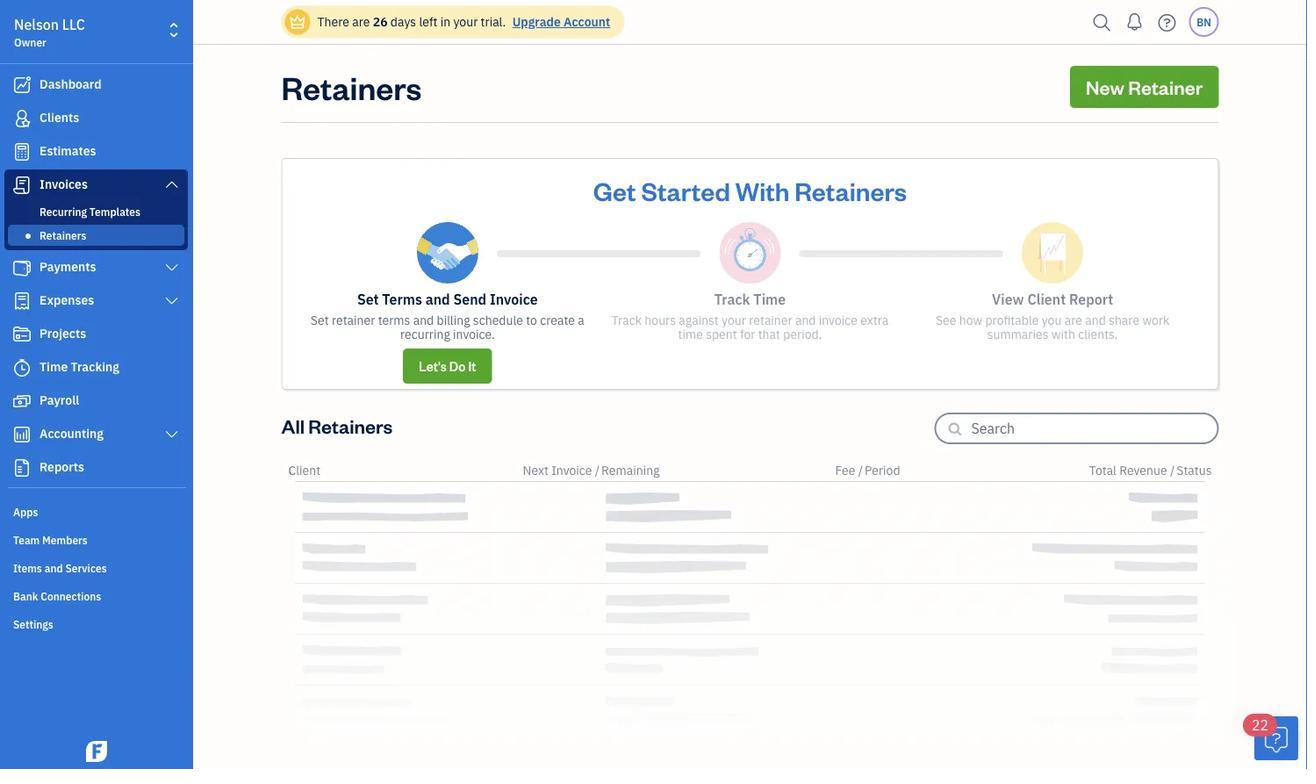 Task type: describe. For each thing, give the bounding box(es) containing it.
0 horizontal spatial set
[[311, 312, 329, 328]]

next
[[523, 462, 549, 478]]

let's do it
[[419, 358, 476, 374]]

upgrade account link
[[509, 14, 610, 30]]

client image
[[11, 110, 32, 127]]

dashboard
[[40, 76, 102, 92]]

templates
[[89, 205, 140, 219]]

members
[[42, 533, 88, 547]]

dashboard link
[[4, 69, 188, 101]]

expense image
[[11, 292, 32, 310]]

retainers link
[[8, 225, 184, 246]]

summaries
[[987, 326, 1049, 342]]

client inside view client report see how profitable you are and share work summaries with clients.
[[1028, 290, 1066, 309]]

settings
[[13, 617, 53, 631]]

are inside view client report see how profitable you are and share work summaries with clients.
[[1065, 312, 1082, 328]]

team members link
[[4, 526, 188, 552]]

you
[[1042, 312, 1062, 328]]

schedule
[[473, 312, 523, 328]]

and inside main element
[[44, 561, 63, 575]]

and right terms
[[413, 312, 434, 328]]

reports
[[40, 459, 84, 475]]

track time track hours against your retainer and invoice extra time spent for that period.
[[612, 290, 889, 342]]

and inside view client report see how profitable you are and share work summaries with clients.
[[1085, 312, 1106, 328]]

time
[[678, 326, 703, 342]]

clients.
[[1078, 326, 1118, 342]]

owner
[[14, 35, 46, 49]]

bank
[[13, 589, 38, 603]]

extra
[[860, 312, 889, 328]]

connections
[[41, 589, 101, 603]]

with
[[1052, 326, 1075, 342]]

total
[[1089, 462, 1117, 478]]

0 horizontal spatial client
[[288, 462, 320, 478]]

payroll link
[[4, 385, 188, 417]]

invoice inside the set terms and send invoice set retainer terms and billing schedule to create a recurring invoice.
[[490, 290, 538, 309]]

in
[[440, 14, 450, 30]]

search image
[[1088, 9, 1116, 36]]

0 vertical spatial track
[[714, 290, 750, 309]]

bank connections
[[13, 589, 101, 603]]

projects link
[[4, 319, 188, 350]]

new
[[1086, 74, 1124, 99]]

apps link
[[4, 498, 188, 524]]

22 button
[[1243, 714, 1298, 760]]

payroll
[[40, 392, 79, 408]]

retainer for set terms and send invoice
[[332, 312, 375, 328]]

estimates
[[40, 143, 96, 159]]

with
[[735, 174, 790, 207]]

nelson llc owner
[[14, 15, 85, 49]]

trial.
[[481, 14, 506, 30]]

main element
[[0, 0, 237, 769]]

0 vertical spatial set
[[357, 290, 379, 309]]

report image
[[11, 459, 32, 477]]

do
[[449, 358, 466, 374]]

share
[[1109, 312, 1140, 328]]

invoice
[[819, 312, 858, 328]]

how
[[959, 312, 983, 328]]

bn button
[[1189, 7, 1219, 37]]

and inside track time track hours against your retainer and invoice extra time spent for that period.
[[795, 312, 816, 328]]

chevron large down image for expenses
[[164, 294, 180, 308]]

1 horizontal spatial invoice
[[552, 462, 592, 478]]

new retainer
[[1086, 74, 1203, 99]]

go to help image
[[1153, 9, 1181, 36]]

revenue
[[1120, 462, 1167, 478]]

new retainer button
[[1070, 66, 1219, 108]]

for
[[740, 326, 755, 342]]

account
[[564, 14, 610, 30]]

estimates link
[[4, 136, 188, 168]]

crown image
[[288, 13, 307, 31]]

status
[[1177, 462, 1212, 478]]

all
[[281, 413, 305, 439]]

estimate image
[[11, 143, 32, 161]]

1 vertical spatial track
[[612, 312, 642, 328]]

bank connections link
[[4, 582, 188, 608]]

retainer
[[1128, 74, 1203, 99]]

reports link
[[4, 452, 188, 484]]

total revenue / status
[[1089, 462, 1212, 478]]

invoice image
[[11, 176, 32, 194]]

llc
[[62, 15, 85, 34]]

hours
[[645, 312, 676, 328]]

remaining
[[601, 462, 660, 478]]

notifications image
[[1121, 4, 1149, 40]]

that
[[758, 326, 780, 342]]

profitable
[[985, 312, 1039, 328]]

/ for next invoice
[[595, 462, 600, 478]]



Task type: vqa. For each thing, say whether or not it's contained in the screenshot.
Outstanding Invoices
no



Task type: locate. For each thing, give the bounding box(es) containing it.
1 chevron large down image from the top
[[164, 177, 180, 191]]

1 horizontal spatial /
[[858, 462, 863, 478]]

26
[[373, 14, 388, 30]]

2 chevron large down image from the top
[[164, 261, 180, 275]]

period
[[865, 462, 900, 478]]

track left hours
[[612, 312, 642, 328]]

chevron large down image down payments link
[[164, 294, 180, 308]]

invoices
[[40, 176, 88, 192]]

your right against
[[722, 312, 746, 328]]

0 horizontal spatial track
[[612, 312, 642, 328]]

1 horizontal spatial your
[[722, 312, 746, 328]]

freshbooks image
[[83, 741, 111, 762]]

time inside time tracking link
[[40, 359, 68, 375]]

2 horizontal spatial /
[[1170, 462, 1175, 478]]

apps
[[13, 505, 38, 519]]

1 vertical spatial your
[[722, 312, 746, 328]]

retainer
[[332, 312, 375, 328], [749, 312, 792, 328]]

invoices link
[[4, 169, 188, 201]]

chevron large down image
[[164, 177, 180, 191], [164, 261, 180, 275], [164, 294, 180, 308], [164, 428, 180, 442]]

1 vertical spatial client
[[288, 462, 320, 478]]

team
[[13, 533, 40, 547]]

to
[[526, 312, 537, 328]]

chevron large down image for invoices
[[164, 177, 180, 191]]

chevron large down image for accounting
[[164, 428, 180, 442]]

money image
[[11, 392, 32, 410]]

0 vertical spatial client
[[1028, 290, 1066, 309]]

0 horizontal spatial are
[[352, 14, 370, 30]]

items and services
[[13, 561, 107, 575]]

retainer for track time
[[749, 312, 792, 328]]

project image
[[11, 326, 32, 343]]

terms
[[382, 290, 422, 309]]

chevron large down image for payments
[[164, 261, 180, 275]]

Search text field
[[971, 414, 1217, 442]]

chevron large down image inside payments link
[[164, 261, 180, 275]]

payments
[[40, 259, 96, 275]]

upgrade
[[512, 14, 561, 30]]

chevron large down image down payroll link
[[164, 428, 180, 442]]

items and services link
[[4, 554, 188, 580]]

1 horizontal spatial time
[[754, 290, 786, 309]]

recurring
[[400, 326, 450, 342]]

/ right fee
[[858, 462, 863, 478]]

bn
[[1197, 15, 1211, 29]]

services
[[65, 561, 107, 575]]

3 chevron large down image from the top
[[164, 294, 180, 308]]

view client report see how profitable you are and share work summaries with clients.
[[936, 290, 1170, 342]]

0 vertical spatial time
[[754, 290, 786, 309]]

1 vertical spatial invoice
[[552, 462, 592, 478]]

clients
[[40, 109, 79, 126]]

retainer left terms
[[332, 312, 375, 328]]

and right items
[[44, 561, 63, 575]]

1 horizontal spatial are
[[1065, 312, 1082, 328]]

settings link
[[4, 610, 188, 636]]

timer image
[[11, 359, 32, 377]]

/ left remaining
[[595, 462, 600, 478]]

fee / period
[[835, 462, 900, 478]]

0 horizontal spatial retainer
[[332, 312, 375, 328]]

all retainers
[[281, 413, 393, 439]]

retainers inside main element
[[40, 228, 86, 242]]

let's
[[419, 358, 447, 374]]

time right timer 'image'
[[40, 359, 68, 375]]

0 vertical spatial invoice
[[490, 290, 538, 309]]

invoice right next
[[552, 462, 592, 478]]

send
[[453, 290, 487, 309]]

tracking
[[71, 359, 119, 375]]

set up terms
[[357, 290, 379, 309]]

chevron large down image inside expenses link
[[164, 294, 180, 308]]

create
[[540, 312, 575, 328]]

are
[[352, 14, 370, 30], [1065, 312, 1082, 328]]

your
[[453, 14, 478, 30], [722, 312, 746, 328]]

0 horizontal spatial /
[[595, 462, 600, 478]]

0 horizontal spatial your
[[453, 14, 478, 30]]

1 vertical spatial set
[[311, 312, 329, 328]]

expenses
[[40, 292, 94, 308]]

0 vertical spatial are
[[352, 14, 370, 30]]

billing
[[437, 312, 470, 328]]

clock 04 image
[[719, 222, 781, 284]]

team members
[[13, 533, 88, 547]]

chevron large down image down retainers link
[[164, 261, 180, 275]]

accounting link
[[4, 419, 188, 450]]

a
[[578, 312, 584, 328]]

retainer right "spent"
[[749, 312, 792, 328]]

1 retainer from the left
[[332, 312, 375, 328]]

time tracking
[[40, 359, 119, 375]]

client down all
[[288, 462, 320, 478]]

left
[[419, 14, 438, 30]]

fee
[[835, 462, 855, 478]]

items
[[13, 561, 42, 575]]

set
[[357, 290, 379, 309], [311, 312, 329, 328]]

and left invoice
[[795, 312, 816, 328]]

2 / from the left
[[858, 462, 863, 478]]

chevron large down image up recurring templates link
[[164, 177, 180, 191]]

chevron large down image inside accounting link
[[164, 428, 180, 442]]

report
[[1069, 290, 1113, 309]]

/
[[595, 462, 600, 478], [858, 462, 863, 478], [1170, 462, 1175, 478]]

there are 26 days left in your trial. upgrade account
[[317, 14, 610, 30]]

are right 'you'
[[1065, 312, 1082, 328]]

22
[[1252, 716, 1269, 734]]

retainer inside track time track hours against your retainer and invoice extra time spent for that period.
[[749, 312, 792, 328]]

get
[[593, 174, 636, 207]]

1 / from the left
[[595, 462, 600, 478]]

time tracking link
[[4, 352, 188, 384]]

0 vertical spatial your
[[453, 14, 478, 30]]

expenses link
[[4, 285, 188, 317]]

there
[[317, 14, 349, 30]]

0 horizontal spatial time
[[40, 359, 68, 375]]

against
[[679, 312, 719, 328]]

4 chevron large down image from the top
[[164, 428, 180, 442]]

let's do it button
[[403, 349, 492, 384]]

are left the 26
[[352, 14, 370, 30]]

1 vertical spatial are
[[1065, 312, 1082, 328]]

days
[[391, 14, 416, 30]]

/ for total revenue
[[1170, 462, 1175, 478]]

0 horizontal spatial invoice
[[490, 290, 538, 309]]

next invoice / remaining
[[523, 462, 660, 478]]

period.
[[783, 326, 822, 342]]

1 horizontal spatial client
[[1028, 290, 1066, 309]]

recurring templates link
[[8, 201, 184, 222]]

3 / from the left
[[1170, 462, 1175, 478]]

client up 'you'
[[1028, 290, 1066, 309]]

time inside track time track hours against your retainer and invoice extra time spent for that period.
[[754, 290, 786, 309]]

1 horizontal spatial set
[[357, 290, 379, 309]]

/ left status
[[1170, 462, 1175, 478]]

chart image
[[11, 426, 32, 443]]

and
[[426, 290, 450, 309], [413, 312, 434, 328], [795, 312, 816, 328], [1085, 312, 1106, 328], [44, 561, 63, 575]]

1 horizontal spatial track
[[714, 290, 750, 309]]

and down report
[[1085, 312, 1106, 328]]

2 retainer from the left
[[749, 312, 792, 328]]

it
[[468, 358, 476, 374]]

retainers
[[281, 66, 422, 108], [795, 174, 907, 207], [40, 228, 86, 242], [308, 413, 393, 439]]

dashboard image
[[11, 76, 32, 94]]

payment image
[[11, 259, 32, 277]]

and up billing
[[426, 290, 450, 309]]

see
[[936, 312, 956, 328]]

accounting
[[40, 425, 104, 442]]

get started with retainers
[[593, 174, 907, 207]]

started
[[641, 174, 730, 207]]

time up that
[[754, 290, 786, 309]]

invoice.
[[453, 326, 495, 342]]

1 vertical spatial time
[[40, 359, 68, 375]]

nelson
[[14, 15, 59, 34]]

invoice up "schedule"
[[490, 290, 538, 309]]

payments link
[[4, 252, 188, 284]]

projects
[[40, 325, 86, 341]]

1 horizontal spatial retainer
[[749, 312, 792, 328]]

set left terms
[[311, 312, 329, 328]]

track up "spent"
[[714, 290, 750, 309]]

resource center badge image
[[1254, 716, 1298, 760]]

spent
[[706, 326, 737, 342]]

terms
[[378, 312, 410, 328]]

your right in
[[453, 14, 478, 30]]

your inside track time track hours against your retainer and invoice extra time spent for that period.
[[722, 312, 746, 328]]

time
[[754, 290, 786, 309], [40, 359, 68, 375]]

client
[[1028, 290, 1066, 309], [288, 462, 320, 478]]

retainer inside the set terms and send invoice set retainer terms and billing schedule to create a recurring invoice.
[[332, 312, 375, 328]]

view
[[992, 290, 1024, 309]]



